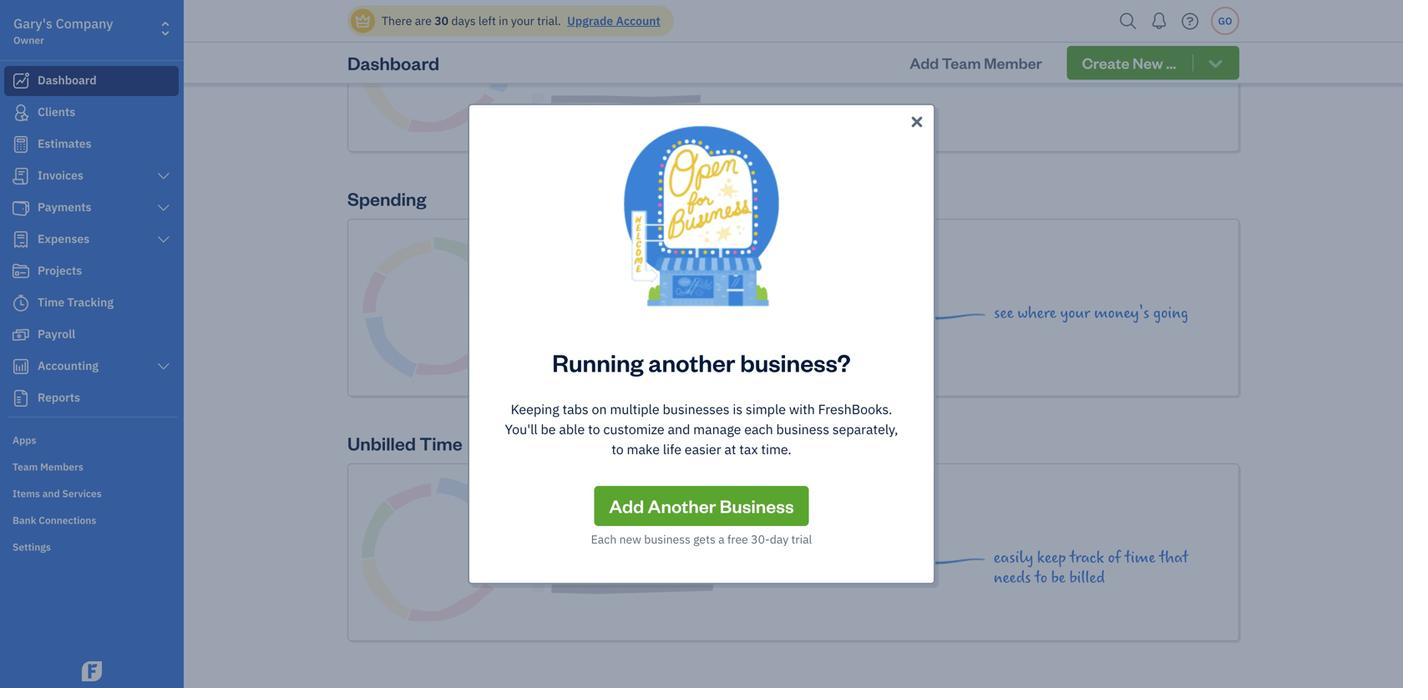 Task type: locate. For each thing, give the bounding box(es) containing it.
going
[[1153, 304, 1188, 322]]

add inside "button"
[[910, 53, 939, 72]]

track
[[1070, 549, 1104, 567]]

add inside "button"
[[609, 494, 644, 518]]

add another business
[[609, 494, 794, 518]]

client image
[[11, 104, 31, 121]]

0 vertical spatial chevron large down image
[[156, 170, 171, 183]]

simple
[[746, 400, 786, 418]]

1 vertical spatial to
[[612, 441, 624, 458]]

1 vertical spatial business
[[644, 532, 690, 547]]

multiple
[[610, 400, 659, 418]]

2 chevron large down image from the top
[[156, 233, 171, 246]]

to down on
[[588, 420, 600, 438]]

be
[[541, 420, 556, 438], [1051, 569, 1066, 587]]

2 horizontal spatial to
[[1035, 569, 1047, 587]]

in
[[499, 13, 508, 28]]

company
[[56, 15, 113, 32]]

1 vertical spatial chevron large down image
[[156, 233, 171, 246]]

2 vertical spatial your
[[1060, 304, 1090, 322]]

go to help image
[[1177, 9, 1203, 34]]

1 horizontal spatial see
[[994, 304, 1014, 322]]

to down keep
[[1035, 569, 1047, 587]]

money's
[[1044, 59, 1099, 78], [1094, 304, 1149, 322]]

your
[[511, 13, 534, 28], [1010, 59, 1040, 78], [1060, 304, 1090, 322]]

1 chevron large down image from the top
[[156, 201, 171, 215]]

invoice image
[[11, 168, 31, 185]]

1 vertical spatial be
[[1051, 569, 1066, 587]]

1 horizontal spatial add
[[910, 53, 939, 72]]

search image
[[1115, 9, 1142, 34]]

0 vertical spatial your
[[511, 13, 534, 28]]

2 vertical spatial to
[[1035, 569, 1047, 587]]

add left 'team'
[[910, 53, 939, 72]]

0 vertical spatial chevron large down image
[[156, 201, 171, 215]]

close image
[[908, 112, 926, 132]]

add up "new"
[[609, 494, 644, 518]]

0 vertical spatial see
[[944, 59, 964, 78]]

2 chevron large down image from the top
[[156, 360, 171, 373]]

where
[[967, 59, 1006, 78], [1018, 304, 1056, 322]]

be down keep
[[1051, 569, 1066, 587]]

0 horizontal spatial business
[[644, 532, 690, 547]]

chevron large down image
[[156, 170, 171, 183], [156, 360, 171, 373]]

1 horizontal spatial business
[[776, 420, 829, 438]]

0 horizontal spatial see
[[944, 59, 964, 78]]

chevron large down image for invoice 'image'
[[156, 170, 171, 183]]

business
[[776, 420, 829, 438], [644, 532, 690, 547]]

life
[[663, 441, 681, 458]]

is
[[733, 400, 743, 418]]

business down another
[[644, 532, 690, 547]]

left
[[478, 13, 496, 28]]

your for see where your money's going
[[1060, 304, 1090, 322]]

that
[[1159, 549, 1188, 567]]

you'll
[[505, 420, 538, 438]]

0 vertical spatial be
[[541, 420, 556, 438]]

estimate image
[[11, 136, 31, 153]]

30
[[434, 13, 449, 28]]

business down with
[[776, 420, 829, 438]]

0 vertical spatial business
[[776, 420, 829, 438]]

be left able
[[541, 420, 556, 438]]

see where your money's coming from
[[944, 59, 1188, 78]]

tax
[[739, 441, 758, 458]]

expense image
[[11, 231, 31, 248]]

separately,
[[832, 420, 898, 438]]

coming
[[1103, 59, 1151, 78]]

1 horizontal spatial where
[[1018, 304, 1056, 322]]

each new business gets a free 30-day trial
[[591, 532, 812, 547]]

billed
[[1069, 569, 1105, 587]]

time
[[1125, 549, 1155, 567]]

keeping tabs on multiple businesses is simple with freshbooks. you'll be able to customize and manage each business separately, to make life easier at tax time.
[[505, 400, 898, 458]]

money's left going
[[1094, 304, 1149, 322]]

0 horizontal spatial where
[[967, 59, 1006, 78]]

tabs
[[562, 400, 589, 418]]

0 vertical spatial where
[[967, 59, 1006, 78]]

easily
[[994, 549, 1033, 567]]

be inside "easily keep track of time that needs to be billed"
[[1051, 569, 1066, 587]]

1 vertical spatial see
[[994, 304, 1014, 322]]

money's left coming
[[1044, 59, 1099, 78]]

of
[[1108, 549, 1121, 567]]

add
[[910, 53, 939, 72], [609, 494, 644, 518]]

chevron large down image for chart icon
[[156, 360, 171, 373]]

easily keep track of time that needs to be billed
[[994, 549, 1188, 587]]

businesses
[[663, 400, 730, 418]]

1 vertical spatial where
[[1018, 304, 1056, 322]]

add for add team member
[[910, 53, 939, 72]]

trial.
[[537, 13, 561, 28]]

upgrade account link
[[564, 13, 660, 28]]

1 vertical spatial money's
[[1094, 304, 1149, 322]]

to
[[588, 420, 600, 438], [612, 441, 624, 458], [1035, 569, 1047, 587]]

0 horizontal spatial add
[[609, 494, 644, 518]]

a
[[718, 532, 725, 547]]

gary's
[[13, 15, 52, 32]]

to left make
[[612, 441, 624, 458]]

see
[[944, 59, 964, 78], [994, 304, 1014, 322]]

1 chevron large down image from the top
[[156, 170, 171, 183]]

money image
[[11, 327, 31, 343]]

chevron large down image for expense image at the left
[[156, 233, 171, 246]]

chevron large down image
[[156, 201, 171, 215], [156, 233, 171, 246]]

keep
[[1037, 549, 1066, 567]]

add team member button
[[895, 46, 1057, 80]]

0 vertical spatial to
[[588, 420, 600, 438]]

30-
[[751, 532, 770, 547]]

0 vertical spatial add
[[910, 53, 939, 72]]

project image
[[11, 263, 31, 280]]

1 vertical spatial add
[[609, 494, 644, 518]]

and
[[668, 420, 690, 438]]

0 horizontal spatial to
[[588, 420, 600, 438]]

day
[[770, 532, 789, 547]]

1 vertical spatial chevron large down image
[[156, 360, 171, 373]]

where for see where your money's coming from
[[967, 59, 1006, 78]]

freshbooks image
[[79, 661, 105, 681]]

2 horizontal spatial your
[[1060, 304, 1090, 322]]

0 vertical spatial money's
[[1044, 59, 1099, 78]]

1 vertical spatial your
[[1010, 59, 1040, 78]]

spending
[[347, 187, 426, 210]]

0 horizontal spatial be
[[541, 420, 556, 438]]

account
[[616, 13, 660, 28]]

see for see where your money's coming from
[[944, 59, 964, 78]]

another
[[648, 347, 735, 378]]

1 horizontal spatial be
[[1051, 569, 1066, 587]]

1 horizontal spatial your
[[1010, 59, 1040, 78]]

keeping
[[511, 400, 559, 418]]

business inside 'keeping tabs on multiple businesses is simple with freshbooks. you'll be able to customize and manage each business separately, to make life easier at tax time.'
[[776, 420, 829, 438]]



Task type: vqa. For each thing, say whether or not it's contained in the screenshot.
1st Enter an Item Name text box from the top of the page Item Quantity text field
no



Task type: describe. For each thing, give the bounding box(es) containing it.
time
[[420, 431, 462, 455]]

running
[[552, 347, 643, 378]]

each
[[591, 532, 617, 547]]

add team member
[[910, 53, 1042, 72]]

running another business?
[[552, 347, 851, 378]]

report image
[[11, 390, 31, 407]]

freshbooks.
[[818, 400, 892, 418]]

your for see where your money's coming from
[[1010, 59, 1040, 78]]

payment image
[[11, 200, 31, 216]]

bank connections image
[[13, 513, 179, 526]]

settings image
[[13, 539, 179, 553]]

needs
[[994, 569, 1031, 587]]

see for see where your money's going
[[994, 304, 1014, 322]]

are
[[415, 13, 432, 28]]

trial
[[791, 532, 812, 547]]

crown image
[[354, 12, 372, 30]]

money's for going
[[1094, 304, 1149, 322]]

customize
[[603, 420, 665, 438]]

at
[[724, 441, 736, 458]]

see where your money's going
[[994, 304, 1188, 322]]

0 horizontal spatial your
[[511, 13, 534, 28]]

able
[[559, 420, 585, 438]]

money's for coming
[[1044, 59, 1099, 78]]

dashboard image
[[11, 73, 31, 89]]

chevron large down image for payment image
[[156, 201, 171, 215]]

easier
[[685, 441, 721, 458]]

there
[[382, 13, 412, 28]]

new
[[619, 532, 641, 547]]

manage
[[693, 420, 741, 438]]

another
[[648, 494, 716, 518]]

1 horizontal spatial to
[[612, 441, 624, 458]]

to inside "easily keep track of time that needs to be billed"
[[1035, 569, 1047, 587]]

days
[[451, 13, 476, 28]]

from
[[1155, 59, 1188, 78]]

gary's company owner
[[13, 15, 113, 47]]

free
[[727, 532, 748, 547]]

team
[[942, 53, 981, 72]]

where for see where your money's going
[[1018, 304, 1056, 322]]

with
[[789, 400, 815, 418]]

add another business button
[[594, 486, 809, 526]]

gets
[[693, 532, 716, 547]]

apps image
[[13, 433, 179, 446]]

on
[[592, 400, 607, 418]]

team members image
[[13, 459, 179, 473]]

business?
[[740, 347, 851, 378]]

time.
[[761, 441, 791, 458]]

timer image
[[11, 295, 31, 312]]

running another business? dialog
[[0, 84, 1403, 605]]

member
[[984, 53, 1042, 72]]

upgrade
[[567, 13, 613, 28]]

unbilled time
[[347, 431, 462, 455]]

business
[[720, 494, 794, 518]]

unbilled
[[347, 431, 416, 455]]

items and services image
[[13, 486, 179, 499]]

each
[[744, 420, 773, 438]]

chart image
[[11, 358, 31, 375]]

add for add another business
[[609, 494, 644, 518]]

main element
[[0, 0, 225, 688]]

there are 30 days left in your trial. upgrade account
[[382, 13, 660, 28]]

dashboard
[[347, 51, 439, 75]]

owner
[[13, 33, 44, 47]]

be inside 'keeping tabs on multiple businesses is simple with freshbooks. you'll be able to customize and manage each business separately, to make life easier at tax time.'
[[541, 420, 556, 438]]

make
[[627, 441, 660, 458]]



